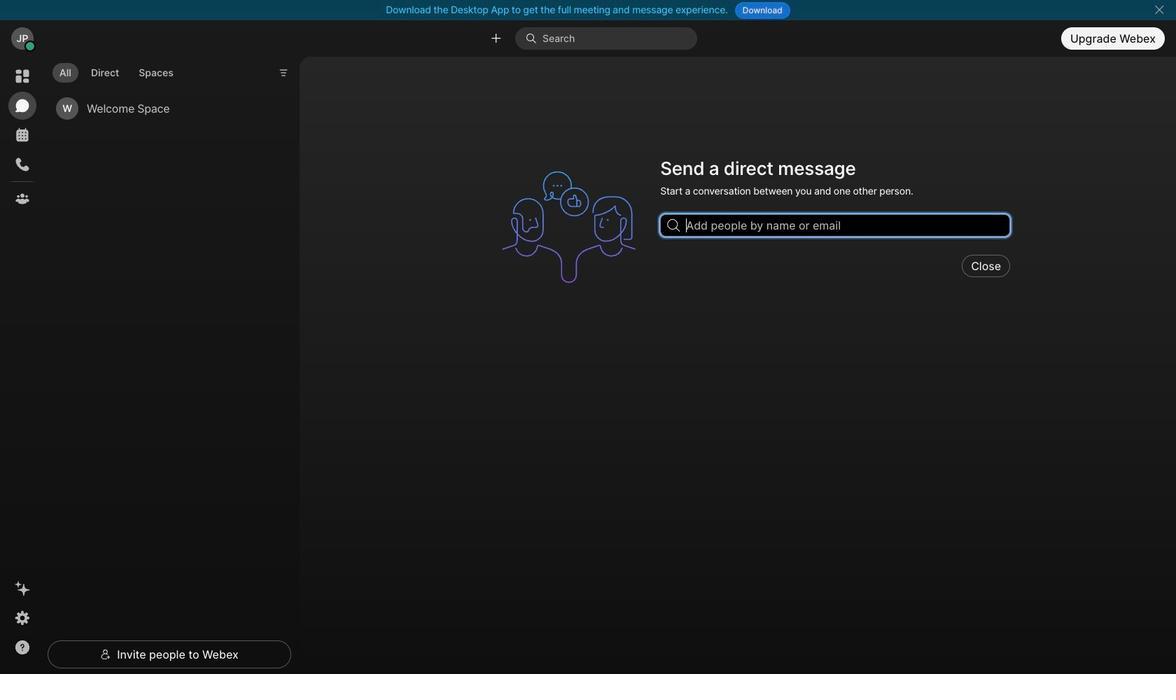 Task type: locate. For each thing, give the bounding box(es) containing it.
cancel_16 image
[[1154, 4, 1165, 15]]

welcome space list item
[[50, 91, 280, 126]]

navigation
[[0, 57, 45, 674]]

tab list
[[49, 55, 184, 87]]



Task type: vqa. For each thing, say whether or not it's contained in the screenshot.
the Add people by name or email text box
yes



Task type: describe. For each thing, give the bounding box(es) containing it.
start a conversation between you and one other person. image
[[495, 153, 652, 301]]

Add people by name or email text field
[[660, 215, 1011, 237]]

webex tab list
[[8, 62, 36, 213]]

search_18 image
[[667, 219, 680, 232]]



